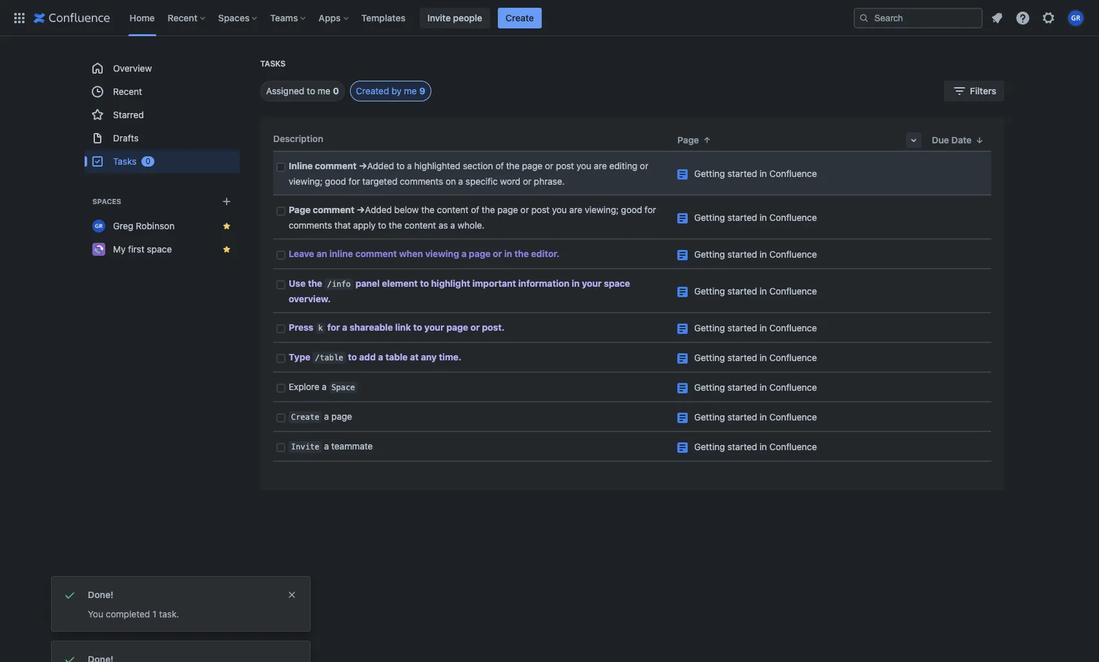 Task type: vqa. For each thing, say whether or not it's contained in the screenshot.
text field
no



Task type: describe. For each thing, give the bounding box(es) containing it.
leave an inline comment when viewing a page or in the editor.
[[289, 248, 560, 259]]

ascending sorting icon page image
[[702, 135, 712, 145]]

in for create's page title icon
[[760, 412, 767, 423]]

create a page
[[291, 411, 352, 422]]

the inside added to a highlighted section of the page or post you are editing or viewing; good for targeted comments on a specific word or phrase.
[[506, 160, 520, 171]]

important
[[473, 278, 516, 289]]

getting started in confluence for inline comment →
[[695, 168, 818, 179]]

comments inside added to a highlighted section of the page or post you are editing or viewing; good for targeted comments on a specific word or phrase.
[[400, 176, 443, 187]]

0 inside tab list
[[333, 85, 339, 96]]

group containing overview
[[85, 57, 240, 173]]

a right add
[[378, 352, 383, 362]]

at
[[410, 352, 419, 362]]

assigned
[[266, 85, 305, 96]]

3 getting started in confluence from the top
[[695, 249, 818, 260]]

assigned to me 0
[[266, 85, 339, 96]]

to inside added to a highlighted section of the page or post you are editing or viewing; good for targeted comments on a specific word or phrase.
[[397, 160, 405, 171]]

unstar this space image for greg robinson
[[222, 221, 232, 231]]

a inside added below the content of the page or post you are viewing; good for comments that apply to the content as a whole.
[[451, 220, 455, 231]]

done!
[[88, 589, 114, 600]]

create for create a page
[[291, 413, 320, 422]]

page inside added below the content of the page or post you are viewing; good for comments that apply to the content as a whole.
[[498, 204, 518, 215]]

overview.
[[289, 293, 331, 304]]

starred link
[[85, 103, 240, 127]]

any
[[421, 352, 437, 362]]

recent inside recent dropdown button
[[168, 12, 198, 23]]

getting for use the
[[695, 286, 725, 297]]

in for invite page title icon
[[760, 441, 767, 452]]

getting for type
[[695, 352, 725, 363]]

date
[[952, 134, 972, 145]]

recent link
[[85, 80, 240, 103]]

or up 'important'
[[493, 248, 502, 259]]

phrase.
[[534, 176, 565, 187]]

page down space
[[332, 411, 352, 422]]

0 horizontal spatial spaces
[[92, 197, 121, 205]]

2 vertical spatial comment
[[356, 248, 397, 259]]

first
[[128, 244, 145, 255]]

in for page title icon associated with inline comment →
[[760, 168, 767, 179]]

settings icon image
[[1042, 10, 1057, 26]]

below
[[395, 204, 419, 215]]

in inside panel element to highlight important information in your space overview.
[[572, 278, 580, 289]]

getting for inline comment →
[[695, 168, 725, 179]]

3 getting started in confluence link from the top
[[695, 249, 818, 260]]

whole.
[[458, 220, 485, 231]]

greg robinson
[[113, 220, 175, 231]]

specific
[[466, 176, 498, 187]]

editor.
[[531, 248, 560, 259]]

notification icon image
[[990, 10, 1005, 26]]

the up overview.
[[308, 278, 323, 289]]

to right link
[[413, 322, 422, 333]]

page title icon image for press
[[678, 324, 688, 334]]

of inside added to a highlighted section of the page or post you are editing or viewing; good for targeted comments on a specific word or phrase.
[[496, 160, 504, 171]]

descending sorting icon date image
[[975, 135, 985, 145]]

0 horizontal spatial for
[[328, 322, 340, 333]]

post inside added below the content of the page or post you are viewing; good for comments that apply to the content as a whole.
[[532, 204, 550, 215]]

in for 3rd page title icon from the bottom
[[760, 382, 767, 393]]

an
[[317, 248, 327, 259]]

page title icon image for create
[[678, 413, 688, 423]]

1 vertical spatial content
[[405, 220, 436, 231]]

invite people
[[428, 12, 483, 23]]

comment for that
[[313, 204, 355, 215]]

getting started in confluence for page comment →
[[695, 212, 818, 223]]

are inside added to a highlighted section of the page or post you are editing or viewing; good for targeted comments on a specific word or phrase.
[[594, 160, 607, 171]]

confluence for create
[[770, 412, 818, 423]]

in for page title icon corresponding to press
[[760, 322, 767, 333]]

getting started in confluence link for create
[[695, 412, 818, 423]]

inline comment →
[[289, 160, 367, 171]]

started for invite
[[728, 441, 758, 452]]

the right below
[[421, 204, 435, 215]]

page inside added to a highlighted section of the page or post you are editing or viewing; good for targeted comments on a specific word or phrase.
[[522, 160, 543, 171]]

overview
[[113, 63, 152, 74]]

shareable
[[350, 322, 393, 333]]

drafts link
[[85, 127, 240, 150]]

add
[[359, 352, 376, 362]]

0 vertical spatial space
[[147, 244, 172, 255]]

drafts
[[113, 132, 139, 143]]

create link
[[498, 7, 542, 28]]

or right word
[[523, 176, 532, 187]]

create a space image
[[219, 194, 235, 209]]

banner containing home
[[0, 0, 1100, 36]]

teams
[[270, 12, 298, 23]]

/info
[[327, 280, 351, 289]]

due date
[[932, 134, 972, 145]]

added below the content of the page or post you are viewing; good for comments that apply to the content as a whole.
[[289, 204, 659, 231]]

or inside added below the content of the page or post you are viewing; good for comments that apply to the content as a whole.
[[521, 204, 529, 215]]

when
[[399, 248, 423, 259]]

viewing; inside added below the content of the page or post you are viewing; good for comments that apply to the content as a whole.
[[585, 204, 619, 215]]

started for page comment →
[[728, 212, 758, 223]]

as
[[439, 220, 448, 231]]

panel element to highlight important information in your space overview.
[[289, 278, 633, 304]]

home link
[[126, 7, 159, 28]]

added to a highlighted section of the page or post you are editing or viewing; good for targeted comments on a specific word or phrase.
[[289, 160, 651, 187]]

viewing
[[425, 248, 459, 259]]

apply
[[353, 220, 376, 231]]

element
[[382, 278, 418, 289]]

section
[[463, 160, 493, 171]]

k
[[318, 324, 323, 333]]

task.
[[159, 609, 179, 620]]

7 started from the top
[[728, 382, 758, 393]]

you inside added to a highlighted section of the page or post you are editing or viewing; good for targeted comments on a specific word or phrase.
[[577, 160, 592, 171]]

7 page title icon image from the top
[[678, 383, 688, 394]]

started for press
[[728, 322, 758, 333]]

a left teammate
[[324, 441, 329, 452]]

created
[[356, 85, 389, 96]]

3 started from the top
[[728, 249, 758, 260]]

robinson
[[136, 220, 175, 231]]

use the /info
[[289, 278, 351, 289]]

confluence for use the
[[770, 286, 818, 297]]

page for page comment →
[[289, 204, 311, 215]]

in for 3rd page title icon from the top of the page
[[760, 249, 767, 260]]

7 getting started in confluence from the top
[[695, 382, 818, 393]]

to inside added below the content of the page or post you are viewing; good for comments that apply to the content as a whole.
[[378, 220, 387, 231]]

viewing; inside added to a highlighted section of the page or post you are editing or viewing; good for targeted comments on a specific word or phrase.
[[289, 176, 323, 187]]

3 page title icon image from the top
[[678, 250, 688, 260]]

your for space
[[582, 278, 602, 289]]

home
[[130, 12, 155, 23]]

templates
[[362, 12, 406, 23]]

or right editing
[[640, 160, 649, 171]]

you completed 1 task.
[[88, 609, 179, 620]]

getting started in confluence for create
[[695, 412, 818, 423]]

editing
[[610, 160, 638, 171]]

page down "whole."
[[469, 248, 491, 259]]

invite a teammate
[[291, 441, 373, 452]]

panel
[[356, 278, 380, 289]]

spaces inside popup button
[[218, 12, 250, 23]]

use
[[289, 278, 306, 289]]

people
[[453, 12, 483, 23]]

information
[[519, 278, 570, 289]]

completed
[[106, 609, 150, 620]]

getting started in confluence link for press
[[695, 322, 818, 333]]

confluence for invite
[[770, 441, 818, 452]]

getting started in confluence for use the
[[695, 286, 818, 297]]

type /table to add a table at any time.
[[289, 352, 462, 362]]

space
[[332, 383, 355, 392]]

1 vertical spatial tasks
[[113, 156, 137, 167]]

are inside added below the content of the page or post you are viewing; good for comments that apply to the content as a whole.
[[570, 204, 583, 215]]

comments inside added below the content of the page or post you are viewing; good for comments that apply to the content as a whole.
[[289, 220, 332, 231]]

started for inline comment →
[[728, 168, 758, 179]]

that
[[335, 220, 351, 231]]

a down explore a space
[[324, 411, 329, 422]]

1
[[153, 609, 157, 620]]

apps
[[319, 12, 341, 23]]

started for type
[[728, 352, 758, 363]]

unstar this space image for my first space
[[222, 244, 232, 255]]

/table
[[315, 353, 344, 362]]

started for use the
[[728, 286, 758, 297]]

link
[[395, 322, 411, 333]]

press
[[289, 322, 314, 333]]

invite people button
[[420, 7, 490, 28]]

confluence for type
[[770, 352, 818, 363]]

a right viewing
[[462, 248, 467, 259]]

spaces button
[[214, 7, 263, 28]]

table
[[386, 352, 408, 362]]

2 alert from the top
[[52, 642, 310, 662]]

in for use the's page title icon
[[760, 286, 767, 297]]

page title icon image for type
[[678, 353, 688, 364]]

tab list containing assigned to me
[[245, 81, 431, 101]]



Task type: locate. For each thing, give the bounding box(es) containing it.
invite inside button
[[428, 12, 451, 23]]

page down word
[[498, 204, 518, 215]]

in for page title icon for type
[[760, 352, 767, 363]]

tab list
[[245, 81, 431, 101]]

create for create
[[506, 12, 534, 23]]

post inside added to a highlighted section of the page or post you are editing or viewing; good for targeted comments on a specific word or phrase.
[[556, 160, 574, 171]]

2 started from the top
[[728, 212, 758, 223]]

1 vertical spatial comment
[[313, 204, 355, 215]]

getting for page comment →
[[695, 212, 725, 223]]

6 page title icon image from the top
[[678, 353, 688, 364]]

invite down create a page on the bottom left of page
[[291, 443, 320, 452]]

4 getting started in confluence from the top
[[695, 286, 818, 297]]

added for page comment →
[[365, 204, 392, 215]]

1 vertical spatial 0
[[146, 156, 151, 166]]

0 vertical spatial comments
[[400, 176, 443, 187]]

9 getting from the top
[[695, 441, 725, 452]]

1 alert from the top
[[52, 577, 310, 631]]

of up "whole."
[[471, 204, 480, 215]]

0 vertical spatial →
[[359, 160, 367, 171]]

0 vertical spatial unstar this space image
[[222, 221, 232, 231]]

3 getting from the top
[[695, 249, 725, 260]]

→
[[359, 160, 367, 171], [357, 204, 365, 215]]

5 page title icon image from the top
[[678, 324, 688, 334]]

in
[[760, 168, 767, 179], [760, 212, 767, 223], [505, 248, 513, 259], [760, 249, 767, 260], [572, 278, 580, 289], [760, 286, 767, 297], [760, 322, 767, 333], [760, 352, 767, 363], [760, 382, 767, 393], [760, 412, 767, 423], [760, 441, 767, 452]]

alert containing done!
[[52, 577, 310, 631]]

4 confluence from the top
[[770, 286, 818, 297]]

to
[[307, 85, 315, 96], [397, 160, 405, 171], [378, 220, 387, 231], [420, 278, 429, 289], [413, 322, 422, 333], [348, 352, 357, 362]]

1 horizontal spatial of
[[496, 160, 504, 171]]

getting for create
[[695, 412, 725, 423]]

time.
[[439, 352, 462, 362]]

0 vertical spatial of
[[496, 160, 504, 171]]

appswitcher icon image
[[12, 10, 27, 26]]

getting started in confluence link
[[695, 168, 818, 179], [695, 212, 818, 223], [695, 249, 818, 260], [695, 286, 818, 297], [695, 322, 818, 333], [695, 352, 818, 363], [695, 382, 818, 393], [695, 412, 818, 423], [695, 441, 818, 452]]

invite inside invite a teammate
[[291, 443, 320, 452]]

1 horizontal spatial 0
[[333, 85, 339, 96]]

space
[[147, 244, 172, 255], [604, 278, 631, 289]]

the up "whole."
[[482, 204, 495, 215]]

inline
[[330, 248, 353, 259]]

post down phrase.
[[532, 204, 550, 215]]

for inside added below the content of the page or post you are viewing; good for comments that apply to the content as a whole.
[[645, 204, 656, 215]]

0 vertical spatial recent
[[168, 12, 198, 23]]

or left the post.
[[471, 322, 480, 333]]

recent right home
[[168, 12, 198, 23]]

added
[[367, 160, 394, 171], [365, 204, 392, 215]]

→ up apply
[[357, 204, 365, 215]]

1 vertical spatial →
[[357, 204, 365, 215]]

getting started in confluence link for invite
[[695, 441, 818, 452]]

1 horizontal spatial invite
[[428, 12, 451, 23]]

press k for a shareable link to your page or post.
[[289, 322, 505, 333]]

0 vertical spatial comment
[[315, 160, 357, 171]]

word
[[500, 176, 521, 187]]

4 started from the top
[[728, 286, 758, 297]]

1 vertical spatial your
[[425, 322, 444, 333]]

to right apply
[[378, 220, 387, 231]]

spaces up greg
[[92, 197, 121, 205]]

7 getting from the top
[[695, 382, 725, 393]]

page title icon image
[[678, 169, 688, 180], [678, 213, 688, 224], [678, 250, 688, 260], [678, 287, 688, 297], [678, 324, 688, 334], [678, 353, 688, 364], [678, 383, 688, 394], [678, 413, 688, 423], [678, 443, 688, 453]]

getting started in confluence link for use the
[[695, 286, 818, 297]]

9 confluence from the top
[[770, 441, 818, 452]]

0 vertical spatial page
[[678, 134, 699, 145]]

0 horizontal spatial good
[[325, 176, 346, 187]]

1 horizontal spatial recent
[[168, 12, 198, 23]]

viewing; down inline
[[289, 176, 323, 187]]

0 horizontal spatial your
[[425, 322, 444, 333]]

recent
[[168, 12, 198, 23], [113, 86, 142, 97]]

8 started from the top
[[728, 412, 758, 423]]

0 vertical spatial post
[[556, 160, 574, 171]]

getting
[[695, 168, 725, 179], [695, 212, 725, 223], [695, 249, 725, 260], [695, 286, 725, 297], [695, 322, 725, 333], [695, 352, 725, 363], [695, 382, 725, 393], [695, 412, 725, 423], [695, 441, 725, 452]]

page up the time.
[[447, 322, 469, 333]]

added up apply
[[365, 204, 392, 215]]

success image
[[62, 652, 78, 662]]

greg
[[113, 220, 133, 231]]

2 vertical spatial for
[[328, 322, 340, 333]]

→ up targeted
[[359, 160, 367, 171]]

me left 9
[[404, 85, 417, 96]]

description
[[273, 133, 324, 144]]

teammate
[[332, 441, 373, 452]]

explore
[[289, 381, 320, 392]]

for inside added to a highlighted section of the page or post you are editing or viewing; good for targeted comments on a specific word or phrase.
[[349, 176, 360, 187]]

9 page title icon image from the top
[[678, 443, 688, 453]]

0 horizontal spatial me
[[318, 85, 331, 96]]

0 vertical spatial 0
[[333, 85, 339, 96]]

1 vertical spatial spaces
[[92, 197, 121, 205]]

1 started from the top
[[728, 168, 758, 179]]

2 horizontal spatial for
[[645, 204, 656, 215]]

comment up that
[[313, 204, 355, 215]]

1 vertical spatial recent
[[113, 86, 142, 97]]

1 horizontal spatial viewing;
[[585, 204, 619, 215]]

content
[[437, 204, 469, 215], [405, 220, 436, 231]]

a right k
[[342, 322, 348, 333]]

global element
[[8, 0, 852, 36]]

Search field
[[854, 7, 983, 28]]

confluence image
[[34, 10, 110, 26], [34, 10, 110, 26]]

0 vertical spatial for
[[349, 176, 360, 187]]

1 getting from the top
[[695, 168, 725, 179]]

1 horizontal spatial are
[[594, 160, 607, 171]]

1 horizontal spatial page
[[678, 134, 699, 145]]

0 vertical spatial good
[[325, 176, 346, 187]]

0 left created
[[333, 85, 339, 96]]

my first space link
[[85, 238, 240, 261]]

confluence for press
[[770, 322, 818, 333]]

your
[[582, 278, 602, 289], [425, 322, 444, 333]]

a right on
[[459, 176, 463, 187]]

1 horizontal spatial me
[[404, 85, 417, 96]]

0 vertical spatial added
[[367, 160, 394, 171]]

by
[[392, 85, 402, 96]]

1 horizontal spatial for
[[349, 176, 360, 187]]

a left "highlighted"
[[407, 160, 412, 171]]

space inside panel element to highlight important information in your space overview.
[[604, 278, 631, 289]]

5 getting started in confluence link from the top
[[695, 322, 818, 333]]

create
[[506, 12, 534, 23], [291, 413, 320, 422]]

on
[[446, 176, 456, 187]]

invite for invite a teammate
[[291, 443, 320, 452]]

0 vertical spatial invite
[[428, 12, 451, 23]]

you inside added below the content of the page or post you are viewing; good for comments that apply to the content as a whole.
[[552, 204, 567, 215]]

post.
[[482, 322, 505, 333]]

success image
[[62, 587, 78, 603]]

1 horizontal spatial post
[[556, 160, 574, 171]]

viewing; down editing
[[585, 204, 619, 215]]

added inside added below the content of the page or post you are viewing; good for comments that apply to the content as a whole.
[[365, 204, 392, 215]]

targeted
[[363, 176, 398, 187]]

0 horizontal spatial tasks
[[113, 156, 137, 167]]

getting started in confluence for press
[[695, 322, 818, 333]]

1 vertical spatial added
[[365, 204, 392, 215]]

help icon image
[[1016, 10, 1031, 26]]

9
[[420, 85, 426, 96]]

good down inline comment →
[[325, 176, 346, 187]]

my first space
[[113, 244, 172, 255]]

you
[[577, 160, 592, 171], [552, 204, 567, 215]]

1 vertical spatial create
[[291, 413, 320, 422]]

added inside added to a highlighted section of the page or post you are editing or viewing; good for targeted comments on a specific word or phrase.
[[367, 160, 394, 171]]

you
[[88, 609, 103, 620]]

confluence for page comment →
[[770, 212, 818, 223]]

banner
[[0, 0, 1100, 36]]

page
[[522, 160, 543, 171], [498, 204, 518, 215], [469, 248, 491, 259], [447, 322, 469, 333], [332, 411, 352, 422]]

or up phrase.
[[545, 160, 554, 171]]

0 vertical spatial viewing;
[[289, 176, 323, 187]]

0 vertical spatial create
[[506, 12, 534, 23]]

2 me from the left
[[404, 85, 417, 96]]

getting started in confluence link for type
[[695, 352, 818, 363]]

0 vertical spatial alert
[[52, 577, 310, 631]]

1 horizontal spatial create
[[506, 12, 534, 23]]

0
[[333, 85, 339, 96], [146, 156, 151, 166]]

comments down "highlighted"
[[400, 176, 443, 187]]

2 getting started in confluence link from the top
[[695, 212, 818, 223]]

filters button
[[945, 81, 1005, 101]]

the down below
[[389, 220, 402, 231]]

your for page
[[425, 322, 444, 333]]

me for by
[[404, 85, 417, 96]]

0 horizontal spatial of
[[471, 204, 480, 215]]

1 horizontal spatial spaces
[[218, 12, 250, 23]]

page
[[678, 134, 699, 145], [289, 204, 311, 215]]

5 started from the top
[[728, 322, 758, 333]]

1 vertical spatial invite
[[291, 443, 320, 452]]

comment down apply
[[356, 248, 397, 259]]

confluence for inline comment →
[[770, 168, 818, 179]]

1 getting started in confluence link from the top
[[695, 168, 818, 179]]

of up word
[[496, 160, 504, 171]]

the left editor.
[[515, 248, 529, 259]]

of inside added below the content of the page or post you are viewing; good for comments that apply to the content as a whole.
[[471, 204, 480, 215]]

comment right inline
[[315, 160, 357, 171]]

getting started in confluence for type
[[695, 352, 818, 363]]

create right people
[[506, 12, 534, 23]]

comments down page comment →
[[289, 220, 332, 231]]

2 unstar this space image from the top
[[222, 244, 232, 255]]

good inside added to a highlighted section of the page or post you are editing or viewing; good for targeted comments on a specific word or phrase.
[[325, 176, 346, 187]]

6 confluence from the top
[[770, 352, 818, 363]]

getting started in confluence for invite
[[695, 441, 818, 452]]

0 horizontal spatial you
[[552, 204, 567, 215]]

alert
[[52, 577, 310, 631], [52, 642, 310, 662]]

greg robinson link
[[85, 215, 240, 238]]

7 confluence from the top
[[770, 382, 818, 393]]

4 getting from the top
[[695, 286, 725, 297]]

to left add
[[348, 352, 357, 362]]

0 down drafts link at the left
[[146, 156, 151, 166]]

1 horizontal spatial your
[[582, 278, 602, 289]]

explore a space
[[289, 381, 355, 392]]

1 confluence from the top
[[770, 168, 818, 179]]

added for inline comment →
[[367, 160, 394, 171]]

1 vertical spatial good
[[621, 204, 643, 215]]

spaces right recent dropdown button
[[218, 12, 250, 23]]

1 me from the left
[[318, 85, 331, 96]]

page title icon image for inline comment →
[[678, 169, 688, 180]]

0 horizontal spatial are
[[570, 204, 583, 215]]

recent button
[[164, 7, 211, 28]]

created by me 9
[[356, 85, 426, 96]]

6 getting from the top
[[695, 352, 725, 363]]

templates link
[[358, 7, 410, 28]]

1 page title icon image from the top
[[678, 169, 688, 180]]

comment for good
[[315, 160, 357, 171]]

teams button
[[266, 7, 311, 28]]

you left editing
[[577, 160, 592, 171]]

1 horizontal spatial you
[[577, 160, 592, 171]]

4 page title icon image from the top
[[678, 287, 688, 297]]

1 vertical spatial post
[[532, 204, 550, 215]]

→ for inline comment →
[[359, 160, 367, 171]]

type
[[289, 352, 311, 362]]

1 vertical spatial you
[[552, 204, 567, 215]]

tasks up assigned
[[260, 59, 286, 68]]

0 vertical spatial you
[[577, 160, 592, 171]]

invite
[[428, 12, 451, 23], [291, 443, 320, 452]]

0 vertical spatial are
[[594, 160, 607, 171]]

to inside tab list
[[307, 85, 315, 96]]

your up any
[[425, 322, 444, 333]]

unstar this space image inside my first space link
[[222, 244, 232, 255]]

starred
[[113, 109, 144, 120]]

6 getting started in confluence link from the top
[[695, 352, 818, 363]]

3 confluence from the top
[[770, 249, 818, 260]]

0 vertical spatial your
[[582, 278, 602, 289]]

2 getting from the top
[[695, 212, 725, 223]]

0 horizontal spatial post
[[532, 204, 550, 215]]

filters
[[971, 85, 997, 96]]

6 getting started in confluence from the top
[[695, 352, 818, 363]]

1 vertical spatial are
[[570, 204, 583, 215]]

7 getting started in confluence link from the top
[[695, 382, 818, 393]]

1 vertical spatial viewing;
[[585, 204, 619, 215]]

0 vertical spatial spaces
[[218, 12, 250, 23]]

create down explore
[[291, 413, 320, 422]]

1 horizontal spatial tasks
[[260, 59, 286, 68]]

page left ascending sorting icon page
[[678, 134, 699, 145]]

highlight
[[431, 278, 471, 289]]

highlighted
[[415, 160, 461, 171]]

to inside panel element to highlight important information in your space overview.
[[420, 278, 429, 289]]

my
[[113, 244, 126, 255]]

0 horizontal spatial page
[[289, 204, 311, 215]]

page title icon image for invite
[[678, 443, 688, 453]]

recent inside recent link
[[113, 86, 142, 97]]

0 vertical spatial tasks
[[260, 59, 286, 68]]

for
[[349, 176, 360, 187], [645, 204, 656, 215], [328, 322, 340, 333]]

apps button
[[315, 7, 354, 28]]

create inside global element
[[506, 12, 534, 23]]

content down below
[[405, 220, 436, 231]]

search image
[[859, 13, 870, 23]]

a left space
[[322, 381, 327, 392]]

invite for invite people
[[428, 12, 451, 23]]

0 horizontal spatial space
[[147, 244, 172, 255]]

inline
[[289, 160, 313, 171]]

good inside added below the content of the page or post you are viewing; good for comments that apply to the content as a whole.
[[621, 204, 643, 215]]

1 vertical spatial for
[[645, 204, 656, 215]]

page for page
[[678, 134, 699, 145]]

1 vertical spatial of
[[471, 204, 480, 215]]

1 vertical spatial comments
[[289, 220, 332, 231]]

to up targeted
[[397, 160, 405, 171]]

1 horizontal spatial space
[[604, 278, 631, 289]]

1 getting started in confluence from the top
[[695, 168, 818, 179]]

8 page title icon image from the top
[[678, 413, 688, 423]]

the
[[506, 160, 520, 171], [421, 204, 435, 215], [482, 204, 495, 215], [389, 220, 402, 231], [515, 248, 529, 259], [308, 278, 323, 289]]

8 getting started in confluence link from the top
[[695, 412, 818, 423]]

getting for invite
[[695, 441, 725, 452]]

9 started from the top
[[728, 441, 758, 452]]

your right information
[[582, 278, 602, 289]]

a
[[407, 160, 412, 171], [459, 176, 463, 187], [451, 220, 455, 231], [462, 248, 467, 259], [342, 322, 348, 333], [378, 352, 383, 362], [322, 381, 327, 392], [324, 411, 329, 422], [324, 441, 329, 452]]

comment
[[315, 160, 357, 171], [313, 204, 355, 215], [356, 248, 397, 259]]

tasks
[[260, 59, 286, 68], [113, 156, 137, 167]]

6 started from the top
[[728, 352, 758, 363]]

recent up starred
[[113, 86, 142, 97]]

1 horizontal spatial comments
[[400, 176, 443, 187]]

→ for page comment →
[[357, 204, 365, 215]]

8 confluence from the top
[[770, 412, 818, 423]]

0 horizontal spatial recent
[[113, 86, 142, 97]]

me
[[318, 85, 331, 96], [404, 85, 417, 96]]

spaces
[[218, 12, 250, 23], [92, 197, 121, 205]]

8 getting from the top
[[695, 412, 725, 423]]

page title icon image for use the
[[678, 287, 688, 297]]

due
[[932, 134, 950, 145]]

comments
[[400, 176, 443, 187], [289, 220, 332, 231]]

dismiss image
[[287, 590, 297, 600]]

2 page title icon image from the top
[[678, 213, 688, 224]]

to right assigned
[[307, 85, 315, 96]]

to right element
[[420, 278, 429, 289]]

started
[[728, 168, 758, 179], [728, 212, 758, 223], [728, 249, 758, 260], [728, 286, 758, 297], [728, 322, 758, 333], [728, 352, 758, 363], [728, 382, 758, 393], [728, 412, 758, 423], [728, 441, 758, 452]]

0 horizontal spatial comments
[[289, 220, 332, 231]]

0 horizontal spatial viewing;
[[289, 176, 323, 187]]

getting started in confluence link for inline comment →
[[695, 168, 818, 179]]

5 getting from the top
[[695, 322, 725, 333]]

are
[[594, 160, 607, 171], [570, 204, 583, 215]]

getting for press
[[695, 322, 725, 333]]

content up as
[[437, 204, 469, 215]]

page title icon image for page comment →
[[678, 213, 688, 224]]

5 getting started in confluence from the top
[[695, 322, 818, 333]]

in for page comment →'s page title icon
[[760, 212, 767, 223]]

1 vertical spatial unstar this space image
[[222, 244, 232, 255]]

0 horizontal spatial content
[[405, 220, 436, 231]]

your inside panel element to highlight important information in your space overview.
[[582, 278, 602, 289]]

the up word
[[506, 160, 520, 171]]

1 horizontal spatial content
[[437, 204, 469, 215]]

1 vertical spatial page
[[289, 204, 311, 215]]

0 horizontal spatial create
[[291, 413, 320, 422]]

invite left people
[[428, 12, 451, 23]]

page up phrase.
[[522, 160, 543, 171]]

0 vertical spatial content
[[437, 204, 469, 215]]

2 getting started in confluence from the top
[[695, 212, 818, 223]]

you down phrase.
[[552, 204, 567, 215]]

1 horizontal spatial good
[[621, 204, 643, 215]]

9 getting started in confluence link from the top
[[695, 441, 818, 452]]

started for create
[[728, 412, 758, 423]]

page comment →
[[289, 204, 365, 215]]

added up targeted
[[367, 160, 394, 171]]

5 confluence from the top
[[770, 322, 818, 333]]

a right as
[[451, 220, 455, 231]]

good down editing
[[621, 204, 643, 215]]

create inside create a page
[[291, 413, 320, 422]]

2 confluence from the top
[[770, 212, 818, 223]]

0 horizontal spatial invite
[[291, 443, 320, 452]]

9 getting started in confluence from the top
[[695, 441, 818, 452]]

unstar this space image inside greg robinson "link"
[[222, 221, 232, 231]]

8 getting started in confluence from the top
[[695, 412, 818, 423]]

tasks down drafts
[[113, 156, 137, 167]]

me for to
[[318, 85, 331, 96]]

4 getting started in confluence link from the top
[[695, 286, 818, 297]]

leave
[[289, 248, 314, 259]]

overview link
[[85, 57, 240, 80]]

1 vertical spatial alert
[[52, 642, 310, 662]]

me right assigned
[[318, 85, 331, 96]]

post up phrase.
[[556, 160, 574, 171]]

or down word
[[521, 204, 529, 215]]

unstar this space image
[[222, 221, 232, 231], [222, 244, 232, 255]]

0 horizontal spatial 0
[[146, 156, 151, 166]]

getting started in confluence link for page comment →
[[695, 212, 818, 223]]

page down inline
[[289, 204, 311, 215]]

1 vertical spatial space
[[604, 278, 631, 289]]

1 unstar this space image from the top
[[222, 221, 232, 231]]

group
[[85, 57, 240, 173]]



